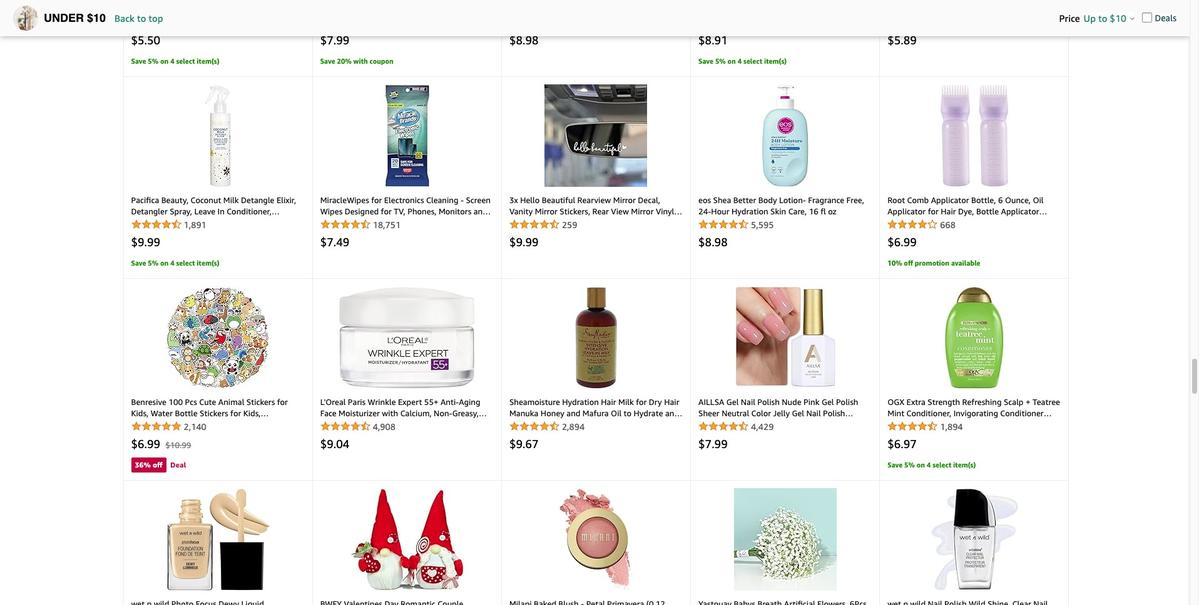 Task type: locate. For each thing, give the bounding box(es) containing it.
1 horizontal spatial free
[[526, 27, 542, 37]]

1 horizontal spatial applicator
[[931, 195, 969, 205]]

2 inside root comb applicator bottle, 6 ounce, oil applicator for hair dye, bottle applicator brush with graduated scale, purple, 2 pack
[[1022, 218, 1027, 228]]

2 vertical spatial with
[[382, 409, 398, 419]]

milk up hydrate
[[618, 398, 634, 408]]

1 vertical spatial 2
[[1022, 218, 1027, 228]]

0 vertical spatial pan
[[641, 0, 655, 3]]

in
[[218, 207, 225, 217]]

$9.04
[[320, 438, 350, 451]]

fl
[[821, 207, 826, 217]]

save down $8.91
[[699, 57, 714, 65]]

body right better
[[759, 195, 777, 205]]

cruelty
[[252, 229, 278, 239]]

$9.99
[[131, 235, 160, 249], [509, 235, 539, 249]]

sensitive
[[366, 420, 399, 430]]

&
[[237, 16, 243, 26], [162, 229, 168, 239], [243, 229, 249, 239]]

$10 left back
[[87, 11, 106, 24]]

under
[[44, 11, 84, 24]]

save left 20%
[[320, 57, 335, 65]]

pack up molds
[[664, 0, 681, 3]]

off
[[904, 259, 913, 267], [153, 461, 163, 470]]

free, inside pacifica beauty, coconut milk detangle elixir, detangler spray, leave in conditioner, conditioning, coconut, vitamin b, nourishing, silicone & sulfate free, vegan & cruelty free
[[198, 229, 216, 239]]

$10
[[87, 11, 106, 24], [1110, 13, 1127, 24]]

save 5% on 4 select item(s) down $6.97
[[888, 461, 976, 470]]

& inside the e.l.f. liquid metallic eyeshadow, gel formula, multi-dimensional finish for bold eye looks, one-swipe coverage, vegan & cruelty-free, moon, 0.1 fl oz
[[237, 16, 243, 26]]

16
[[809, 207, 819, 217]]

bottle,
[[972, 195, 996, 205]]

l'oreal paris wrinkle expert 55+ anti-aging face moisturizer with calcium, non-greasy, suitable for sensitive skin 1.7 fl. oz
[[320, 398, 480, 430]]

to up moon,
[[137, 13, 146, 24]]

0 horizontal spatial free
[[280, 229, 296, 239]]

5% down conditioning,
[[148, 259, 158, 267]]

free for great
[[526, 27, 542, 37]]

1 horizontal spatial pack
[[1029, 218, 1046, 228]]

honey
[[541, 409, 565, 419]]

back
[[115, 13, 135, 24]]

free right bpa
[[526, 27, 542, 37]]

save for $8.91
[[699, 57, 714, 65]]

free, right fragrance
[[847, 195, 864, 205]]

$6.99 up the 36%
[[131, 438, 160, 451]]

e.l.f. liquid metallic eyeshadow, gel formula, multi-dimensional finish for bold eye looks, one-swipe coverage, vegan & cruelty-free, moon, 0.1 fl oz
[[131, 0, 296, 37]]

1 vertical spatial with
[[911, 218, 927, 228]]

0 vertical spatial anti-
[[929, 0, 948, 3]]

1 vertical spatial free,
[[847, 195, 864, 205]]

$10 left popover image
[[1110, 13, 1127, 24]]

1 horizontal spatial with
[[382, 409, 398, 419]]

cleaning
[[426, 195, 459, 205]]

1 vertical spatial pan
[[578, 4, 592, 14]]

oil right ounce,
[[1033, 195, 1044, 205]]

oz right fl
[[828, 207, 837, 217]]

(6pack)
[[937, 27, 967, 37]]

1 vertical spatial off
[[153, 461, 163, 470]]

great
[[509, 16, 530, 26]]

0 vertical spatial 2
[[657, 0, 662, 3]]

hydration up mafura
[[562, 398, 599, 408]]

0 vertical spatial free
[[526, 27, 542, 37]]

1 horizontal spatial and
[[567, 409, 581, 419]]

for inside jewoster 12 cups silicone muffin pan 2 pack - silicone cupcake pan nonstick silicone molds great for making muffin cakes,bread, tart - bpa free baking accessory
[[532, 16, 543, 26]]

for down comb
[[928, 207, 939, 217]]

milk inside sheamoisture hydration hair milk for dry hair manuka honey and mafura oil to hydrate and style hair 8 oz
[[618, 398, 634, 408]]

molds
[[659, 4, 682, 14]]

save 5% on 4 select item(s) down fl
[[131, 57, 219, 65]]

hydration down better
[[732, 207, 768, 217]]

5% down $6.97
[[905, 461, 915, 470]]

free, inside the e.l.f. liquid metallic eyeshadow, gel formula, multi-dimensional finish for bold eye looks, one-swipe coverage, vegan & cruelty-free, moon, 0.1 fl oz
[[275, 16, 293, 26]]

with right 20%
[[353, 57, 368, 65]]

save 5% on 4 select item(s) for $9.99
[[131, 259, 219, 267]]

vegan inside pacifica beauty, coconut milk detangle elixir, detangler spray, leave in conditioner, conditioning, coconut, vitamin b, nourishing, silicone & sulfate free, vegan & cruelty free
[[218, 229, 241, 239]]

phones,
[[408, 207, 437, 217]]

1 horizontal spatial $8.98
[[699, 235, 728, 249]]

1 vertical spatial oil
[[611, 409, 622, 419]]

1 horizontal spatial free,
[[275, 16, 293, 26]]

expert
[[398, 398, 422, 408]]

0 vertical spatial pack
[[664, 0, 681, 3]]

save
[[131, 57, 146, 65], [320, 57, 335, 65], [699, 57, 714, 65], [131, 259, 146, 267], [888, 461, 903, 470]]

hair up graduated
[[941, 207, 956, 217]]

2 inside jewoster 12 cups silicone muffin pan 2 pack - silicone cupcake pan nonstick silicone molds great for making muffin cakes,bread, tart - bpa free baking accessory
[[657, 0, 662, 3]]

muffin up accessory
[[574, 16, 598, 26]]

hydration inside eos shea better body lotion- fragrance free, 24-hour hydration skin care, 16 fl oz
[[732, 207, 768, 217]]

2 horizontal spatial applicator
[[1001, 207, 1039, 217]]

to left hydrate
[[624, 409, 632, 419]]

pacifica beauty, coconut milk detangle elixir, detangler spray, leave in conditioner, conditioning, coconut, vitamin b, nourishing, silicone & sulfate free, vegan & cruelty free
[[131, 195, 300, 239]]

5% down $8.91
[[715, 57, 726, 65]]

1 horizontal spatial milk
[[618, 398, 634, 408]]

accessory
[[571, 27, 607, 37]]

available
[[951, 259, 981, 267]]

free, down coconut,
[[198, 229, 216, 239]]

looks,
[[273, 4, 296, 14]]

on down $6.97
[[917, 461, 925, 470]]

0 vertical spatial oil
[[1033, 195, 1044, 205]]

pack down ounce,
[[1029, 218, 1046, 228]]

1 vertical spatial $6.99
[[131, 438, 160, 451]]

body up onsen
[[888, 16, 906, 26]]

hair right dry
[[664, 398, 680, 408]]

coconut
[[191, 195, 221, 205]]

anti- inside etreetowel anti-shrink korean asian exfoliating bath washcloths mitt scrub for body washcloth glove premium viscose rayon onsen towel (6pack)
[[929, 0, 948, 3]]

moon,
[[131, 27, 154, 37]]

skin down lotion-
[[771, 207, 786, 217]]

korean
[[974, 0, 999, 3]]

0 horizontal spatial applicator
[[888, 207, 926, 217]]

0 horizontal spatial body
[[759, 195, 777, 205]]

0 horizontal spatial 2
[[657, 0, 662, 3]]

face
[[320, 409, 337, 419]]

2 up molds
[[657, 0, 662, 3]]

back to top
[[115, 13, 163, 24]]

glove
[[948, 16, 969, 26]]

hydrate
[[634, 409, 663, 419]]

cupcake
[[545, 4, 576, 14]]

1 vertical spatial milk
[[618, 398, 634, 408]]

etreetowel anti-shrink korean asian exfoliating bath washcloths mitt scrub for body washcloth glove premium viscose rayon onsen towel (6pack)
[[888, 0, 1059, 37]]

$5.50
[[131, 33, 160, 47]]

0 vertical spatial vegan
[[212, 16, 235, 26]]

for inside etreetowel anti-shrink korean asian exfoliating bath washcloths mitt scrub for body washcloth glove premium viscose rayon onsen towel (6pack)
[[1034, 4, 1044, 14]]

on for $6.97
[[917, 461, 925, 470]]

and down screen at the left of the page
[[474, 207, 488, 217]]

1 horizontal spatial off
[[904, 259, 913, 267]]

beauty,
[[161, 195, 189, 205]]

1 $9.99 from the left
[[131, 235, 160, 249]]

detangle
[[241, 195, 274, 205]]

0 horizontal spatial anti-
[[441, 398, 459, 408]]

eos shea better body lotion- fragrance free, 24-hour hydration skin care, 16 fl oz
[[699, 195, 864, 217]]

milk for $9.67
[[618, 398, 634, 408]]

for up hydrate
[[636, 398, 647, 408]]

vegan inside the e.l.f. liquid metallic eyeshadow, gel formula, multi-dimensional finish for bold eye looks, one-swipe coverage, vegan & cruelty-free, moon, 0.1 fl oz
[[212, 16, 235, 26]]

vegan down for
[[212, 16, 235, 26]]

lotion-
[[779, 195, 806, 205]]

1 horizontal spatial anti-
[[929, 0, 948, 3]]

1 horizontal spatial to
[[624, 409, 632, 419]]

anti- up bath
[[929, 0, 948, 3]]

0 horizontal spatial skin
[[401, 420, 416, 430]]

1 horizontal spatial muffin
[[615, 0, 639, 3]]

milk
[[223, 195, 239, 205], [618, 398, 634, 408]]

coupon
[[370, 57, 394, 65]]

off for 10%
[[904, 259, 913, 267]]

silicone inside pacifica beauty, coconut milk detangle elixir, detangler spray, leave in conditioner, conditioning, coconut, vitamin b, nourishing, silicone & sulfate free, vegan & cruelty free
[[131, 229, 160, 239]]

0 vertical spatial with
[[353, 57, 368, 65]]

0 horizontal spatial to
[[137, 13, 146, 24]]

silicone up tart
[[629, 4, 657, 14]]

1 vertical spatial pack
[[1029, 218, 1046, 228]]

oil
[[1033, 195, 1044, 205], [611, 409, 622, 419]]

0 horizontal spatial $7.99
[[320, 33, 350, 47]]

for
[[1034, 4, 1044, 14], [532, 16, 543, 26], [371, 195, 382, 205], [381, 207, 392, 217], [928, 207, 939, 217], [636, 398, 647, 408], [353, 420, 363, 430]]

55+
[[424, 398, 439, 408]]

0 horizontal spatial and
[[474, 207, 488, 217]]

applicator up the brush
[[888, 207, 926, 217]]

nourishing,
[[258, 218, 300, 228]]

oil right mafura
[[611, 409, 622, 419]]

pan
[[641, 0, 655, 3], [578, 4, 592, 14]]

2 right 'purple,'
[[1022, 218, 1027, 228]]

body inside eos shea better body lotion- fragrance free, 24-hour hydration skin care, 16 fl oz
[[759, 195, 777, 205]]

2 vertical spatial free,
[[198, 229, 216, 239]]

0 horizontal spatial milk
[[223, 195, 239, 205]]

muffin up nonstick
[[615, 0, 639, 3]]

anti- up non-
[[441, 398, 459, 408]]

select for $9.99
[[176, 259, 195, 267]]

1 horizontal spatial 2
[[1022, 218, 1027, 228]]

free inside pacifica beauty, coconut milk detangle elixir, detangler spray, leave in conditioner, conditioning, coconut, vitamin b, nourishing, silicone & sulfate free, vegan & cruelty free
[[280, 229, 296, 239]]

hair left 8
[[530, 420, 546, 430]]

1 horizontal spatial oil
[[1033, 195, 1044, 205]]

hydration
[[732, 207, 768, 217], [562, 398, 599, 408]]

save down conditioning,
[[131, 259, 146, 267]]

for down moisturizer
[[353, 420, 363, 430]]

0 horizontal spatial oil
[[611, 409, 622, 419]]

applicator up the dye,
[[931, 195, 969, 205]]

save 5% on 4 select item(s) down sulfate
[[131, 259, 219, 267]]

0 horizontal spatial $6.99
[[131, 438, 160, 451]]

0 horizontal spatial hydration
[[562, 398, 599, 408]]

one-
[[131, 16, 150, 26]]

for inside l'oreal paris wrinkle expert 55+ anti-aging face moisturizer with calcium, non-greasy, suitable for sensitive skin 1.7 fl. oz
[[353, 420, 363, 430]]

eos
[[699, 195, 711, 205]]

5% for $8.91
[[715, 57, 726, 65]]

free inside jewoster 12 cups silicone muffin pan 2 pack - silicone cupcake pan nonstick silicone molds great for making muffin cakes,bread, tart - bpa free baking accessory
[[526, 27, 542, 37]]

1,894
[[940, 422, 963, 433]]

0 horizontal spatial oz
[[442, 420, 450, 430]]

skin down calcium,
[[401, 420, 416, 430]]

free, down looks,
[[275, 16, 293, 26]]

for inside root comb applicator bottle, 6 ounce, oil applicator for hair dye, bottle applicator brush with graduated scale, purple, 2 pack
[[928, 207, 939, 217]]

0.1
[[156, 27, 168, 37]]

for right great
[[532, 16, 543, 26]]

0 horizontal spatial $9.99
[[131, 235, 160, 249]]

and right hydrate
[[665, 409, 679, 419]]

$6.99 $10.99
[[131, 438, 191, 451]]

2
[[657, 0, 662, 3], [1022, 218, 1027, 228]]

2 $9.99 from the left
[[509, 235, 539, 249]]

- right tart
[[666, 16, 669, 26]]

for
[[225, 4, 237, 14]]

off for 36%
[[153, 461, 163, 470]]

calcium,
[[400, 409, 432, 419]]

fl.
[[432, 420, 440, 430]]

1 horizontal spatial $6.99
[[888, 235, 917, 249]]

oz inside sheamoisture hydration hair milk for dry hair manuka honey and mafura oil to hydrate and style hair 8 oz
[[555, 420, 563, 430]]

1 vertical spatial skin
[[401, 420, 416, 430]]

onsen
[[888, 27, 912, 37]]

0 horizontal spatial free,
[[198, 229, 216, 239]]

off right the 36%
[[153, 461, 163, 470]]

2 horizontal spatial and
[[665, 409, 679, 419]]

2 horizontal spatial with
[[911, 218, 927, 228]]

oz right fl.
[[442, 420, 450, 430]]

leave
[[194, 207, 215, 217]]

on down conditioning,
[[160, 259, 169, 267]]

0 horizontal spatial muffin
[[574, 16, 598, 26]]

5% down $5.50
[[148, 57, 158, 65]]

2,894
[[562, 422, 585, 433]]

scale,
[[970, 218, 992, 228]]

$8.98 down hour
[[699, 235, 728, 249]]

1 vertical spatial $7.99
[[699, 438, 728, 451]]

1 vertical spatial body
[[759, 195, 777, 205]]

20%
[[337, 57, 352, 65]]

0 vertical spatial milk
[[223, 195, 239, 205]]

1 horizontal spatial hydration
[[732, 207, 768, 217]]

$6.99 down the brush
[[888, 235, 917, 249]]

dimensional
[[153, 4, 199, 14]]

oz right 8
[[555, 420, 563, 430]]

milk inside pacifica beauty, coconut milk detangle elixir, detangler spray, leave in conditioner, conditioning, coconut, vitamin b, nourishing, silicone & sulfate free, vegan & cruelty free
[[223, 195, 239, 205]]

free
[[526, 27, 542, 37], [280, 229, 296, 239]]

designed
[[345, 207, 379, 217]]

wipes
[[320, 207, 343, 217]]

free down "nourishing,"
[[280, 229, 296, 239]]

with right the brush
[[911, 218, 927, 228]]

- up monitors on the left top of page
[[461, 195, 464, 205]]

silicone
[[584, 0, 613, 3], [515, 4, 543, 14], [629, 4, 657, 14], [131, 229, 160, 239]]

silicone down conditioning,
[[131, 229, 160, 239]]

1 vertical spatial muffin
[[574, 16, 598, 26]]

2 horizontal spatial oz
[[828, 207, 837, 217]]

0 vertical spatial off
[[904, 259, 913, 267]]

save down $6.97
[[888, 461, 903, 470]]

save 5% on 4 select item(s)
[[131, 57, 219, 65], [699, 57, 787, 65], [131, 259, 219, 267], [888, 461, 976, 470]]

pack
[[664, 0, 681, 3], [1029, 218, 1046, 228]]

1 vertical spatial hydration
[[562, 398, 599, 408]]

0 vertical spatial body
[[888, 16, 906, 26]]

0 vertical spatial $6.99
[[888, 235, 917, 249]]

applicator down ounce,
[[1001, 207, 1039, 217]]

0 horizontal spatial pan
[[578, 4, 592, 14]]

save 5% on 4 select item(s) down $8.91
[[699, 57, 787, 65]]

item(s) for $8.91
[[764, 57, 787, 65]]

4 for $5.50
[[170, 57, 174, 65]]

swipe
[[150, 16, 172, 26]]

pan down cups
[[578, 4, 592, 14]]

1 vertical spatial free
[[280, 229, 296, 239]]

dye,
[[958, 207, 974, 217]]

on down $8.91
[[728, 57, 736, 65]]

1 horizontal spatial skin
[[771, 207, 786, 217]]

and up 2,894
[[567, 409, 581, 419]]

bath
[[930, 4, 947, 14]]

$8.98 down great
[[509, 33, 539, 47]]

& for $5.50
[[237, 16, 243, 26]]

5% for $6.97
[[905, 461, 915, 470]]

2 horizontal spatial free,
[[847, 195, 864, 205]]

free for nourishing,
[[280, 229, 296, 239]]

for up rayon in the right top of the page
[[1034, 4, 1044, 14]]

0 vertical spatial free,
[[275, 16, 293, 26]]

2 horizontal spatial to
[[1099, 13, 1108, 24]]

on down $5.50
[[160, 57, 169, 65]]

$8.98
[[509, 33, 539, 47], [699, 235, 728, 249]]

free,
[[275, 16, 293, 26], [847, 195, 864, 205], [198, 229, 216, 239]]

0 horizontal spatial $8.98
[[509, 33, 539, 47]]

1 horizontal spatial body
[[888, 16, 906, 26]]

save down $5.50
[[131, 57, 146, 65]]

body inside etreetowel anti-shrink korean asian exfoliating bath washcloths mitt scrub for body washcloth glove premium viscose rayon onsen towel (6pack)
[[888, 16, 906, 26]]

1 vertical spatial vegan
[[218, 229, 241, 239]]

1 vertical spatial anti-
[[441, 398, 459, 408]]

for left tv,
[[381, 207, 392, 217]]

root comb applicator bottle, 6 ounce, oil applicator for hair dye, bottle applicator brush with graduated scale, purple, 2 pack
[[888, 195, 1046, 228]]

0 vertical spatial hydration
[[732, 207, 768, 217]]

1 horizontal spatial $9.99
[[509, 235, 539, 249]]

price
[[1060, 13, 1080, 24]]

milk up in
[[223, 195, 239, 205]]

bottle
[[977, 207, 999, 217]]

hair inside root comb applicator bottle, 6 ounce, oil applicator for hair dye, bottle applicator brush with graduated scale, purple, 2 pack
[[941, 207, 956, 217]]

12
[[552, 0, 562, 3]]

off right the 10%
[[904, 259, 913, 267]]

0 horizontal spatial off
[[153, 461, 163, 470]]

vegan down vitamin
[[218, 229, 241, 239]]

pack inside jewoster 12 cups silicone muffin pan 2 pack - silicone cupcake pan nonstick silicone molds great for making muffin cakes,bread, tart - bpa free baking accessory
[[664, 0, 681, 3]]

with up sensitive
[[382, 409, 398, 419]]

0 horizontal spatial pack
[[664, 0, 681, 3]]

& down bold
[[237, 16, 243, 26]]

& down conditioning,
[[162, 229, 168, 239]]

pan up tart
[[641, 0, 655, 3]]

1 horizontal spatial oz
[[555, 420, 563, 430]]

screen
[[466, 195, 491, 205]]

5% for $5.50
[[148, 57, 158, 65]]

0 vertical spatial skin
[[771, 207, 786, 217]]

to right up
[[1099, 13, 1108, 24]]



Task type: describe. For each thing, give the bounding box(es) containing it.
save for $7.99
[[320, 57, 335, 65]]

washcloth
[[909, 16, 946, 26]]

hair up mafura
[[601, 398, 616, 408]]

oz
[[179, 27, 189, 37]]

on for $8.91
[[728, 57, 736, 65]]

save 5% on 4 select item(s) for $5.50
[[131, 57, 219, 65]]

pack inside root comb applicator bottle, 6 ounce, oil applicator for hair dye, bottle applicator brush with graduated scale, purple, 2 pack
[[1029, 218, 1046, 228]]

1 horizontal spatial $10
[[1110, 13, 1127, 24]]

free, for $9.99
[[198, 229, 216, 239]]

1,891
[[184, 220, 206, 230]]

with inside l'oreal paris wrinkle expert 55+ anti-aging face moisturizer with calcium, non-greasy, suitable for sensitive skin 1.7 fl. oz
[[382, 409, 398, 419]]

anti- inside l'oreal paris wrinkle expert 55+ anti-aging face moisturizer with calcium, non-greasy, suitable for sensitive skin 1.7 fl. oz
[[441, 398, 459, 408]]

count
[[358, 218, 380, 228]]

0 horizontal spatial $10
[[87, 11, 106, 24]]

cakes,bread,
[[600, 16, 647, 26]]

mafura
[[583, 409, 609, 419]]

coconut,
[[183, 218, 216, 228]]

oil inside sheamoisture hydration hair milk for dry hair manuka honey and mafura oil to hydrate and style hair 8 oz
[[611, 409, 622, 419]]

eye
[[258, 4, 271, 14]]

eyeshadow,
[[204, 0, 247, 3]]

under $10
[[44, 11, 106, 24]]

save 5% on 4 select item(s) for $6.97
[[888, 461, 976, 470]]

scrub
[[1011, 4, 1032, 14]]

brush
[[888, 218, 909, 228]]

259
[[562, 220, 577, 230]]

1 horizontal spatial $7.99
[[699, 438, 728, 451]]

item(s) for $5.50
[[197, 57, 219, 65]]

e.l.f.
[[131, 0, 146, 3]]

gel
[[249, 0, 262, 3]]

5% for $9.99
[[148, 259, 158, 267]]

4 for $9.99
[[170, 259, 174, 267]]

mitt
[[993, 4, 1008, 14]]

free, for $5.50
[[275, 16, 293, 26]]

18,751
[[373, 220, 401, 230]]

greasy,
[[452, 409, 479, 419]]

paris
[[348, 398, 366, 408]]

bpa
[[509, 27, 524, 37]]

8
[[548, 420, 552, 430]]

pacifica
[[131, 195, 159, 205]]

conditioning,
[[131, 218, 181, 228]]

save for $6.97
[[888, 461, 903, 470]]

sheamoisture hydration hair milk for dry hair manuka honey and mafura oil to hydrate and style hair 8 oz
[[509, 398, 680, 430]]

premium
[[971, 16, 1005, 26]]

with inside root comb applicator bottle, 6 ounce, oil applicator for hair dye, bottle applicator brush with graduated scale, purple, 2 pack
[[911, 218, 927, 228]]

on for $5.50
[[160, 57, 169, 65]]

on for $9.99
[[160, 259, 169, 267]]

$6.99 for $6.99
[[888, 235, 917, 249]]

under $10 image
[[13, 6, 38, 31]]

oz inside l'oreal paris wrinkle expert 55+ anti-aging face moisturizer with calcium, non-greasy, suitable for sensitive skin 1.7 fl. oz
[[442, 420, 450, 430]]

$5.89
[[888, 33, 917, 47]]

towel
[[914, 27, 935, 37]]

cups
[[564, 0, 582, 3]]

skin inside eos shea better body lotion- fragrance free, 24-hour hydration skin care, 16 fl oz
[[771, 207, 786, 217]]

4 for $6.97
[[927, 461, 931, 470]]

save 20%  with coupon
[[320, 57, 394, 65]]

for inside sheamoisture hydration hair milk for dry hair manuka honey and mafura oil to hydrate and style hair 8 oz
[[636, 398, 647, 408]]

non-
[[434, 409, 452, 419]]

ounce,
[[1005, 195, 1031, 205]]

$6.97
[[888, 438, 917, 451]]

- left '20'
[[341, 218, 344, 228]]

sulfate
[[170, 229, 196, 239]]

fl
[[170, 27, 177, 37]]

popover image
[[1130, 17, 1135, 20]]

free, inside eos shea better body lotion- fragrance free, 24-hour hydration skin care, 16 fl oz
[[847, 195, 864, 205]]

item(s) for $6.97
[[953, 461, 976, 470]]

save for $9.99
[[131, 259, 146, 267]]

& for $9.99
[[162, 229, 168, 239]]

deals
[[1155, 12, 1177, 23]]

10%
[[888, 259, 902, 267]]

skin inside l'oreal paris wrinkle expert 55+ anti-aging face moisturizer with calcium, non-greasy, suitable for sensitive skin 1.7 fl. oz
[[401, 420, 416, 430]]

$9.99 for 1,891
[[131, 235, 160, 249]]

for up "designed"
[[371, 195, 382, 205]]

multi-
[[131, 4, 153, 14]]

24-
[[699, 207, 711, 217]]

asian
[[1002, 0, 1021, 3]]

select for $8.91
[[744, 57, 762, 65]]

milk for $9.99
[[223, 195, 239, 205]]

4,429
[[751, 422, 774, 433]]

36% off
[[135, 461, 163, 470]]

1 horizontal spatial pan
[[641, 0, 655, 3]]

dry
[[649, 398, 662, 408]]

purple,
[[994, 218, 1020, 228]]

- up great
[[509, 4, 513, 14]]

hour
[[711, 207, 730, 217]]

$9.67
[[509, 438, 539, 451]]

baking
[[544, 27, 569, 37]]

nonstick
[[594, 4, 627, 14]]

oz inside eos shea better body lotion- fragrance free, 24-hour hydration skin care, 16 fl oz
[[828, 207, 837, 217]]

coverage,
[[174, 16, 210, 26]]

to inside sheamoisture hydration hair milk for dry hair manuka honey and mafura oil to hydrate and style hair 8 oz
[[624, 409, 632, 419]]

to for up
[[1099, 13, 1108, 24]]

better
[[733, 195, 756, 205]]

4 for $8.91
[[738, 57, 742, 65]]

cruelty-
[[246, 16, 275, 26]]

detangler
[[131, 207, 168, 217]]

making
[[545, 16, 572, 26]]

comb
[[907, 195, 929, 205]]

more
[[320, 218, 339, 228]]

up
[[1084, 13, 1096, 24]]

hydration inside sheamoisture hydration hair milk for dry hair manuka honey and mafura oil to hydrate and style hair 8 oz
[[562, 398, 599, 408]]

spray,
[[170, 207, 192, 217]]

deal
[[170, 461, 186, 470]]

conditioner,
[[227, 207, 272, 217]]

0 vertical spatial muffin
[[615, 0, 639, 3]]

style
[[509, 420, 528, 430]]

jewoster 12 cups silicone muffin pan 2 pack - silicone cupcake pan nonstick silicone molds great for making muffin cakes,bread, tart - bpa free baking accessory
[[509, 0, 682, 37]]

promotion
[[915, 259, 950, 267]]

$9.99 for 259
[[509, 235, 539, 249]]

graduated
[[929, 218, 968, 228]]

aging
[[459, 398, 480, 408]]

$10.99
[[165, 441, 191, 451]]

0 vertical spatial $8.98
[[509, 33, 539, 47]]

monitors
[[439, 207, 472, 217]]

silicone down jewoster
[[515, 4, 543, 14]]

checkbox image
[[1142, 12, 1152, 22]]

bold
[[239, 4, 256, 14]]

suitable
[[320, 420, 351, 430]]

metallic
[[173, 0, 202, 3]]

root
[[888, 195, 905, 205]]

oil inside root comb applicator bottle, 6 ounce, oil applicator for hair dye, bottle applicator brush with graduated scale, purple, 2 pack
[[1033, 195, 1044, 205]]

care,
[[789, 207, 807, 217]]

0 vertical spatial $7.99
[[320, 33, 350, 47]]

liquid
[[148, 0, 171, 3]]

and inside miraclewipes for electronics cleaning - screen wipes designed for tv, phones, monitors and more - 20 count
[[474, 207, 488, 217]]

save 5% on 4 select item(s) for $8.91
[[699, 57, 787, 65]]

select for $5.50
[[176, 57, 195, 65]]

save for $5.50
[[131, 57, 146, 65]]

0 horizontal spatial with
[[353, 57, 368, 65]]

jewoster
[[509, 0, 550, 3]]

select for $6.97
[[933, 461, 952, 470]]

1 vertical spatial $8.98
[[699, 235, 728, 249]]

1.7
[[419, 420, 430, 430]]

wrinkle
[[368, 398, 396, 408]]

2,140
[[184, 422, 206, 433]]

& down b,
[[243, 229, 249, 239]]

item(s) for $9.99
[[197, 259, 219, 267]]

$6.99 for $6.99 $10.99
[[131, 438, 160, 451]]

to for back
[[137, 13, 146, 24]]

5,595
[[751, 220, 774, 230]]

manuka
[[509, 409, 539, 419]]

silicone up nonstick
[[584, 0, 613, 3]]

washcloths
[[949, 4, 991, 14]]

miraclewipes
[[320, 195, 369, 205]]



Task type: vqa. For each thing, say whether or not it's contained in the screenshot.
Amazon Basics LINK
no



